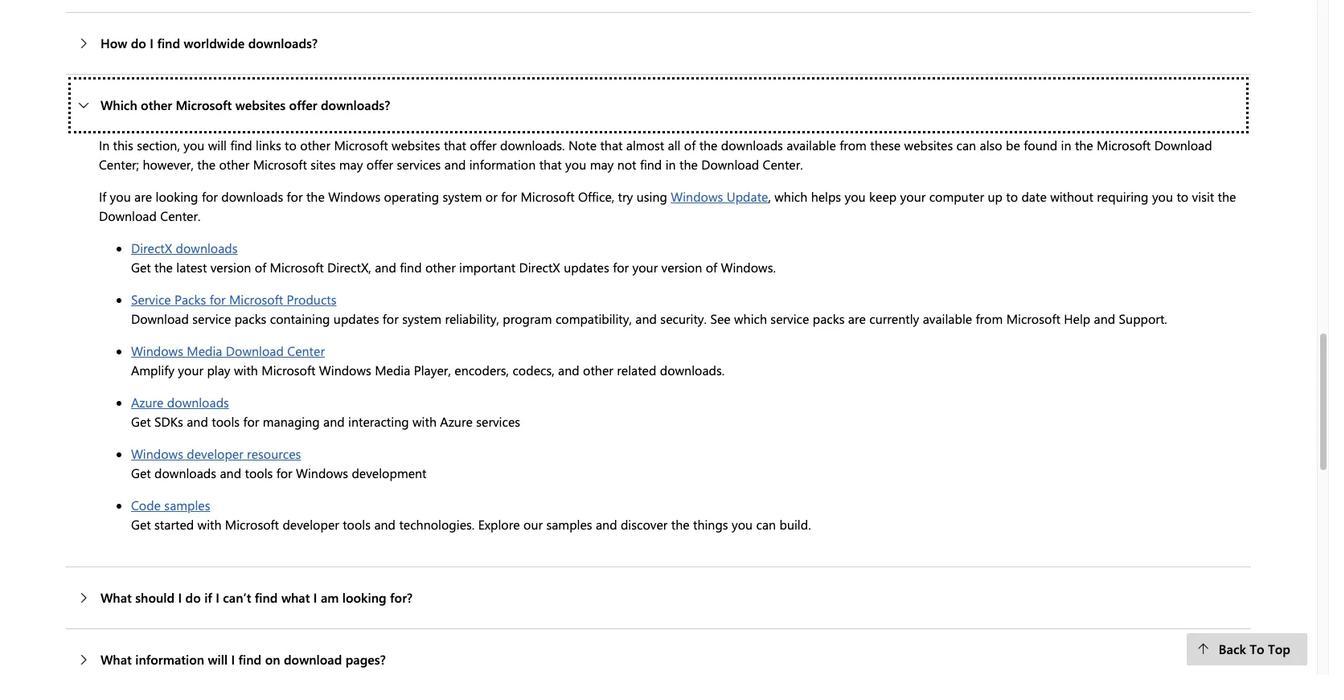 Task type: vqa. For each thing, say whether or not it's contained in the screenshot.
an
no



Task type: locate. For each thing, give the bounding box(es) containing it.
windows media download center link
[[131, 342, 325, 359]]

the down 'all' at the right top of page
[[680, 156, 698, 173]]

find left the links
[[230, 137, 252, 153]]

and right managing
[[323, 413, 345, 430]]

1 vertical spatial will
[[208, 651, 228, 668]]

note
[[569, 137, 597, 153]]

1 horizontal spatial from
[[976, 310, 1003, 327]]

1 horizontal spatial information
[[469, 156, 536, 173]]

services
[[397, 156, 441, 173], [476, 413, 520, 430]]

downloads? right worldwide
[[248, 34, 318, 51]]

downloads?
[[248, 34, 318, 51], [321, 96, 390, 113]]

azure up sdks on the left of the page
[[131, 394, 164, 411]]

1 service from the left
[[192, 310, 231, 327]]

to
[[285, 137, 297, 153], [1006, 188, 1018, 205], [1177, 188, 1189, 205]]

can
[[957, 137, 976, 153], [756, 516, 776, 533]]

windows right using
[[671, 188, 723, 205]]

services inside azure downloads get sdks and tools for managing and interacting with azure services
[[476, 413, 520, 430]]

0 horizontal spatial may
[[339, 156, 363, 173]]

0 vertical spatial from
[[840, 137, 867, 153]]

developer left resources
[[187, 445, 243, 462]]

find down almost
[[640, 156, 662, 173]]

2 vertical spatial tools
[[343, 516, 371, 533]]

tools down development
[[343, 516, 371, 533]]

updates
[[564, 259, 609, 276], [334, 310, 379, 327]]

without
[[1050, 188, 1094, 205]]

1 horizontal spatial do
[[185, 589, 201, 606]]

date
[[1022, 188, 1047, 205]]

find left on
[[239, 651, 262, 668]]

may right sites
[[339, 156, 363, 173]]

1 horizontal spatial which
[[775, 188, 808, 205]]

websites right these
[[904, 137, 953, 153]]

samples right 'our'
[[546, 516, 592, 533]]

which right the ,
[[775, 188, 808, 205]]

and right codecs,
[[558, 362, 580, 379]]

microsoft down the 'center'
[[262, 362, 316, 379]]

4 get from the top
[[131, 516, 151, 533]]

can inside "in this section, you will find links to other microsoft websites that offer downloads. note that almost all of the downloads available from these websites can also be found in the microsoft download center; however, the other microsoft sites may offer services and information that you may not find in the download center."
[[957, 137, 976, 153]]

microsoft inside code samples get started with microsoft developer tools and technologies. explore our samples and discover the things you can build.
[[225, 516, 279, 533]]

of left windows.
[[706, 259, 717, 276]]

system
[[443, 188, 482, 205], [402, 310, 442, 327]]

downloads up code samples link
[[154, 465, 216, 482]]

get inside code samples get started with microsoft developer tools and technologies. explore our samples and discover the things you can build.
[[131, 516, 151, 533]]

microsoft left office,
[[521, 188, 575, 205]]

updates up compatibility,
[[564, 259, 609, 276]]

looking down however,
[[156, 188, 198, 205]]

2 packs from the left
[[813, 310, 845, 327]]

with inside code samples get started with microsoft developer tools and technologies. explore our samples and discover the things you can build.
[[197, 516, 222, 533]]

available right currently
[[923, 310, 972, 327]]

2 will from the top
[[208, 651, 228, 668]]

discover
[[621, 516, 668, 533]]

0 horizontal spatial which
[[734, 310, 767, 327]]

your left play
[[178, 362, 203, 379]]

from inside service packs for microsoft products download service packs containing updates for system reliability, program compatibility, and security. see which service packs are currently available from microsoft help and support.
[[976, 310, 1003, 327]]

that up if you are looking for downloads for the windows operating system or for microsoft office, try using windows update
[[444, 137, 466, 153]]

0 vertical spatial in
[[1061, 137, 1072, 153]]

service
[[192, 310, 231, 327], [771, 310, 809, 327]]

version up service packs for microsoft products link
[[210, 259, 251, 276]]

1 horizontal spatial offer
[[367, 156, 393, 173]]

0 horizontal spatial downloads.
[[500, 137, 565, 153]]

1 vertical spatial available
[[923, 310, 972, 327]]

what
[[100, 589, 132, 606], [100, 651, 132, 668]]

downloads up sdks on the left of the page
[[167, 394, 229, 411]]

of for important
[[706, 259, 717, 276]]

tools inside azure downloads get sdks and tools for managing and interacting with azure services
[[212, 413, 240, 430]]

1 get from the top
[[131, 259, 151, 276]]

downloads. left note
[[500, 137, 565, 153]]

media left player,
[[375, 362, 410, 379]]

will inside "in this section, you will find links to other microsoft websites that offer downloads. note that almost all of the downloads available from these websites can also be found in the microsoft download center; however, the other microsoft sites may offer services and information that you may not find in the download center."
[[208, 137, 227, 153]]

1 horizontal spatial your
[[633, 259, 658, 276]]

0 vertical spatial center.
[[763, 156, 803, 173]]

downloads. down security.
[[660, 362, 725, 379]]

version up security.
[[662, 259, 702, 276]]

i
[[150, 34, 154, 51], [178, 589, 182, 606], [216, 589, 220, 606], [314, 589, 317, 606], [231, 651, 235, 668]]

operating
[[384, 188, 439, 205]]

what for what should i do if i can't find what i am looking for?
[[100, 589, 132, 606]]

0 horizontal spatial packs
[[235, 310, 267, 327]]

1 horizontal spatial with
[[234, 362, 258, 379]]

latest
[[176, 259, 207, 276]]

2 vertical spatial your
[[178, 362, 203, 379]]

1 horizontal spatial may
[[590, 156, 614, 173]]

you down note
[[565, 156, 586, 173]]

0 horizontal spatial samples
[[164, 497, 210, 514]]

1 vertical spatial center.
[[160, 207, 201, 224]]

1 vertical spatial offer
[[470, 137, 497, 153]]

other left related
[[583, 362, 613, 379]]

websites
[[235, 96, 286, 113], [392, 137, 440, 153], [904, 137, 953, 153]]

get left sdks on the left of the page
[[131, 413, 151, 430]]

in down 'all' at the right top of page
[[666, 156, 676, 173]]

which right see
[[734, 310, 767, 327]]

looking
[[156, 188, 198, 205], [342, 589, 387, 606]]

other inside "windows media download center amplify your play with microsoft windows media player, encoders, codecs, and other related downloads."
[[583, 362, 613, 379]]

0 horizontal spatial version
[[210, 259, 251, 276]]

you up however,
[[184, 137, 205, 153]]

system left the or
[[443, 188, 482, 205]]

0 vertical spatial media
[[187, 342, 222, 359]]

1 vertical spatial downloads.
[[660, 362, 725, 379]]

find
[[157, 34, 180, 51], [230, 137, 252, 153], [640, 156, 662, 173], [400, 259, 422, 276], [255, 589, 278, 606], [239, 651, 262, 668]]

section,
[[137, 137, 180, 153]]

get for directx downloads get the latest version of microsoft directx, and find other important directx updates for your version of windows.
[[131, 259, 151, 276]]

build.
[[780, 516, 811, 533]]

your inside , which helps you keep your computer up to date without requiring you to visit the download center.
[[900, 188, 926, 205]]

1 vertical spatial information
[[135, 651, 204, 668]]

to left the visit
[[1177, 188, 1189, 205]]

0 vertical spatial available
[[787, 137, 836, 153]]

0 horizontal spatial from
[[840, 137, 867, 153]]

amplify
[[131, 362, 174, 379]]

azure
[[131, 394, 164, 411], [440, 413, 473, 430]]

am
[[321, 589, 339, 606]]

in
[[99, 137, 110, 153]]

this
[[113, 137, 133, 153]]

0 vertical spatial services
[[397, 156, 441, 173]]

back to top
[[1219, 641, 1291, 658]]

2 get from the top
[[131, 413, 151, 430]]

1 vertical spatial your
[[633, 259, 658, 276]]

2 what from the top
[[100, 651, 132, 668]]

and
[[445, 156, 466, 173], [375, 259, 396, 276], [636, 310, 657, 327], [1094, 310, 1116, 327], [558, 362, 580, 379], [187, 413, 208, 430], [323, 413, 345, 430], [220, 465, 241, 482], [374, 516, 396, 533], [596, 516, 617, 533]]

1 horizontal spatial looking
[[342, 589, 387, 606]]

your right keep
[[900, 188, 926, 205]]

0 horizontal spatial offer
[[289, 96, 317, 113]]

directx right important
[[519, 259, 560, 276]]

1 horizontal spatial websites
[[392, 137, 440, 153]]

0 horizontal spatial information
[[135, 651, 204, 668]]

tools down resources
[[245, 465, 273, 482]]

,
[[768, 188, 771, 205]]

encoders,
[[455, 362, 509, 379]]

to inside "in this section, you will find links to other microsoft websites that offer downloads. note that almost all of the downloads available from these websites can also be found in the microsoft download center; however, the other microsoft sites may offer services and information that you may not find in the download center."
[[285, 137, 297, 153]]

how do i find worldwide downloads? button
[[66, 13, 1251, 74]]

2 vertical spatial with
[[197, 516, 222, 533]]

1 horizontal spatial samples
[[546, 516, 592, 533]]

0 horizontal spatial updates
[[334, 310, 379, 327]]

packs down service packs for microsoft products link
[[235, 310, 267, 327]]

0 vertical spatial looking
[[156, 188, 198, 205]]

you inside code samples get started with microsoft developer tools and technologies. explore our samples and discover the things you can build.
[[732, 516, 753, 533]]

1 what from the top
[[100, 589, 132, 606]]

the down sites
[[306, 188, 325, 205]]

0 horizontal spatial tools
[[212, 413, 240, 430]]

also
[[980, 137, 1003, 153]]

will down which other microsoft websites offer downloads?
[[208, 137, 227, 153]]

that
[[444, 137, 466, 153], [600, 137, 623, 153], [539, 156, 562, 173]]

and right directx,
[[375, 259, 396, 276]]

services down the encoders,
[[476, 413, 520, 430]]

will left on
[[208, 651, 228, 668]]

directx
[[131, 240, 172, 256], [519, 259, 560, 276]]

3 get from the top
[[131, 465, 151, 482]]

0 vertical spatial developer
[[187, 445, 243, 462]]

you right things
[[732, 516, 753, 533]]

0 horizontal spatial directx
[[131, 240, 172, 256]]

1 vertical spatial updates
[[334, 310, 379, 327]]

microsoft up 'products'
[[270, 259, 324, 276]]

center. inside "in this section, you will find links to other microsoft websites that offer downloads. note that almost all of the downloads available from these websites can also be found in the microsoft download center; however, the other microsoft sites may offer services and information that you may not find in the download center."
[[763, 156, 803, 173]]

downloads. inside "windows media download center amplify your play with microsoft windows media player, encoders, codecs, and other related downloads."
[[660, 362, 725, 379]]

1 vertical spatial with
[[413, 413, 437, 430]]

find right can't
[[255, 589, 278, 606]]

and up if you are looking for downloads for the windows operating system or for microsoft office, try using windows update
[[445, 156, 466, 173]]

azure down player,
[[440, 413, 473, 430]]

1 horizontal spatial downloads?
[[321, 96, 390, 113]]

other
[[141, 96, 172, 113], [300, 137, 331, 153], [219, 156, 250, 173], [425, 259, 456, 276], [583, 362, 613, 379]]

1 vertical spatial which
[[734, 310, 767, 327]]

2 horizontal spatial your
[[900, 188, 926, 205]]

get inside azure downloads get sdks and tools for managing and interacting with azure services
[[131, 413, 151, 430]]

with down windows media download center link
[[234, 362, 258, 379]]

your inside "windows media download center amplify your play with microsoft windows media player, encoders, codecs, and other related downloads."
[[178, 362, 203, 379]]

your for player,
[[178, 362, 203, 379]]

your up service packs for microsoft products download service packs containing updates for system reliability, program compatibility, and security. see which service packs are currently available from microsoft help and support.
[[633, 259, 658, 276]]

system up "windows media download center amplify your play with microsoft windows media player, encoders, codecs, and other related downloads."
[[402, 310, 442, 327]]

explore
[[478, 516, 520, 533]]

0 vertical spatial updates
[[564, 259, 609, 276]]

packs
[[175, 291, 206, 308]]

0 horizontal spatial do
[[131, 34, 146, 51]]

that left not at the top left of page
[[539, 156, 562, 173]]

2 horizontal spatial with
[[413, 413, 437, 430]]

looking right 'am' in the left bottom of the page
[[342, 589, 387, 606]]

which
[[775, 188, 808, 205], [734, 310, 767, 327]]

1 vertical spatial downloads?
[[321, 96, 390, 113]]

0 horizontal spatial to
[[285, 137, 297, 153]]

1 horizontal spatial packs
[[813, 310, 845, 327]]

which other microsoft websites offer downloads? button
[[66, 75, 1251, 136]]

visit
[[1192, 188, 1215, 205]]

service down windows.
[[771, 310, 809, 327]]

tools inside windows developer resources get downloads and tools for windows development
[[245, 465, 273, 482]]

and down the windows developer resources link
[[220, 465, 241, 482]]

directx downloads get the latest version of microsoft directx, and find other important directx updates for your version of windows.
[[131, 240, 776, 276]]

if you are looking for downloads for the windows operating system or for microsoft office, try using windows update
[[99, 188, 768, 205]]

0 horizontal spatial developer
[[187, 445, 243, 462]]

1 horizontal spatial updates
[[564, 259, 609, 276]]

sdks
[[154, 413, 183, 430]]

1 horizontal spatial are
[[848, 310, 866, 327]]

1 may from the left
[[339, 156, 363, 173]]

on
[[265, 651, 280, 668]]

you
[[184, 137, 205, 153], [565, 156, 586, 173], [110, 188, 131, 205], [845, 188, 866, 205], [1152, 188, 1173, 205], [732, 516, 753, 533]]

looking inside dropdown button
[[342, 589, 387, 606]]

find left worldwide
[[157, 34, 180, 51]]

downloads? up sites
[[321, 96, 390, 113]]

2 horizontal spatial of
[[706, 259, 717, 276]]

1 vertical spatial what
[[100, 651, 132, 668]]

0 horizontal spatial are
[[134, 188, 152, 205]]

are left currently
[[848, 310, 866, 327]]

download down service
[[131, 310, 189, 327]]

1 horizontal spatial media
[[375, 362, 410, 379]]

program
[[503, 310, 552, 327]]

0 vertical spatial do
[[131, 34, 146, 51]]

offer up sites
[[289, 96, 317, 113]]

0 vertical spatial your
[[900, 188, 926, 205]]

0 vertical spatial samples
[[164, 497, 210, 514]]

download up the visit
[[1155, 137, 1213, 153]]

0 horizontal spatial system
[[402, 310, 442, 327]]

the inside directx downloads get the latest version of microsoft directx, and find other important directx updates for your version of windows.
[[154, 259, 173, 276]]

samples up started
[[164, 497, 210, 514]]

service packs for microsoft products link
[[131, 291, 337, 308]]

2 horizontal spatial that
[[600, 137, 623, 153]]

of inside "in this section, you will find links to other microsoft websites that offer downloads. note that almost all of the downloads available from these websites can also be found in the microsoft download center; however, the other microsoft sites may offer services and information that you may not find in the download center."
[[684, 137, 696, 153]]

or
[[486, 188, 498, 205]]

windows down the 'center'
[[319, 362, 371, 379]]

2 vertical spatial offer
[[367, 156, 393, 173]]

developer inside windows developer resources get downloads and tools for windows development
[[187, 445, 243, 462]]

find right directx,
[[400, 259, 422, 276]]

0 vertical spatial azure
[[131, 394, 164, 411]]

from
[[840, 137, 867, 153], [976, 310, 1003, 327]]

download down if
[[99, 207, 157, 224]]

get inside directx downloads get the latest version of microsoft directx, and find other important directx updates for your version of windows.
[[131, 259, 151, 276]]

2 service from the left
[[771, 310, 809, 327]]

developer
[[187, 445, 243, 462], [283, 516, 339, 533]]

windows developer resources get downloads and tools for windows development
[[131, 445, 427, 482]]

0 horizontal spatial in
[[666, 156, 676, 173]]

1 vertical spatial tools
[[245, 465, 273, 482]]

try
[[618, 188, 633, 205]]

1 horizontal spatial azure
[[440, 413, 473, 430]]

version
[[210, 259, 251, 276], [662, 259, 702, 276]]

1 horizontal spatial developer
[[283, 516, 339, 533]]

services up the operating
[[397, 156, 441, 173]]

1 horizontal spatial service
[[771, 310, 809, 327]]

downloads inside windows developer resources get downloads and tools for windows development
[[154, 465, 216, 482]]

0 horizontal spatial downloads?
[[248, 34, 318, 51]]

0 horizontal spatial service
[[192, 310, 231, 327]]

1 vertical spatial media
[[375, 362, 410, 379]]

1 vertical spatial from
[[976, 310, 1003, 327]]

1 will from the top
[[208, 137, 227, 153]]

for
[[202, 188, 218, 205], [287, 188, 303, 205], [501, 188, 517, 205], [613, 259, 629, 276], [210, 291, 226, 308], [383, 310, 399, 327], [243, 413, 259, 430], [276, 465, 292, 482]]

available inside service packs for microsoft products download service packs containing updates for system reliability, program compatibility, and security. see which service packs are currently available from microsoft help and support.
[[923, 310, 972, 327]]

updates down 'products'
[[334, 310, 379, 327]]

0 vertical spatial downloads.
[[500, 137, 565, 153]]

of up service packs for microsoft products link
[[255, 259, 266, 276]]

windows down resources
[[296, 465, 348, 482]]

the right however,
[[197, 156, 216, 173]]

that up not at the top left of page
[[600, 137, 623, 153]]

can left build.
[[756, 516, 776, 533]]

these
[[870, 137, 901, 153]]

which inside , which helps you keep your computer up to date without requiring you to visit the download center.
[[775, 188, 808, 205]]

directx downloads link
[[131, 240, 238, 256]]

0 vertical spatial information
[[469, 156, 536, 173]]

using
[[637, 188, 667, 205]]

you left keep
[[845, 188, 866, 205]]

developer down windows developer resources get downloads and tools for windows development
[[283, 516, 339, 533]]

available
[[787, 137, 836, 153], [923, 310, 972, 327]]

downloads inside directx downloads get the latest version of microsoft directx, and find other important directx updates for your version of windows.
[[176, 240, 238, 256]]

get up service
[[131, 259, 151, 276]]

if
[[99, 188, 106, 205]]

1 horizontal spatial can
[[957, 137, 976, 153]]

0 horizontal spatial with
[[197, 516, 222, 533]]

0 horizontal spatial available
[[787, 137, 836, 153]]

what should i do if i can't find what i am looking for?
[[100, 589, 413, 606]]

get up code
[[131, 465, 151, 482]]

1 vertical spatial services
[[476, 413, 520, 430]]

download inside , which helps you keep your computer up to date without requiring you to visit the download center.
[[99, 207, 157, 224]]

are down center; at the top left
[[134, 188, 152, 205]]

will
[[208, 137, 227, 153], [208, 651, 228, 668]]

the left "latest"
[[154, 259, 173, 276]]

1 horizontal spatial system
[[443, 188, 482, 205]]

the
[[699, 137, 718, 153], [1075, 137, 1094, 153], [197, 156, 216, 173], [680, 156, 698, 173], [306, 188, 325, 205], [1218, 188, 1236, 205], [154, 259, 173, 276], [671, 516, 690, 533]]

other right which
[[141, 96, 172, 113]]

downloads? for which other microsoft websites offer downloads?
[[321, 96, 390, 113]]

0 vertical spatial tools
[[212, 413, 240, 430]]

service
[[131, 291, 171, 308]]

back to top link
[[1187, 634, 1308, 666]]

azure downloads link
[[131, 394, 229, 411]]

2 may from the left
[[590, 156, 614, 173]]

0 horizontal spatial websites
[[235, 96, 286, 113]]

find inside directx downloads get the latest version of microsoft directx, and find other important directx updates for your version of windows.
[[400, 259, 422, 276]]

back
[[1219, 641, 1246, 658]]

media up play
[[187, 342, 222, 359]]

information
[[469, 156, 536, 173], [135, 651, 204, 668]]

with inside "windows media download center amplify your play with microsoft windows media player, encoders, codecs, and other related downloads."
[[234, 362, 258, 379]]

0 vertical spatial offer
[[289, 96, 317, 113]]

do right how
[[131, 34, 146, 51]]

0 vertical spatial can
[[957, 137, 976, 153]]

system inside service packs for microsoft products download service packs containing updates for system reliability, program compatibility, and security. see which service packs are currently available from microsoft help and support.
[[402, 310, 442, 327]]

for inside windows developer resources get downloads and tools for windows development
[[276, 465, 292, 482]]



Task type: describe. For each thing, give the bounding box(es) containing it.
windows developer resources link
[[131, 445, 301, 462]]

microsoft inside dropdown button
[[176, 96, 232, 113]]

for inside azure downloads get sdks and tools for managing and interacting with azure services
[[243, 413, 259, 430]]

which
[[100, 96, 137, 113]]

with inside azure downloads get sdks and tools for managing and interacting with azure services
[[413, 413, 437, 430]]

0 horizontal spatial of
[[255, 259, 266, 276]]

our
[[524, 516, 543, 533]]

are inside service packs for microsoft products download service packs containing updates for system reliability, program compatibility, and security. see which service packs are currently available from microsoft help and support.
[[848, 310, 866, 327]]

player,
[[414, 362, 451, 379]]

i left 'am' in the left bottom of the page
[[314, 589, 317, 606]]

sites
[[311, 156, 336, 173]]

0 horizontal spatial looking
[[156, 188, 198, 205]]

microsoft inside directx downloads get the latest version of microsoft directx, and find other important directx updates for your version of windows.
[[270, 259, 324, 276]]

technologies.
[[399, 516, 475, 533]]

1 horizontal spatial in
[[1061, 137, 1072, 153]]

0 horizontal spatial media
[[187, 342, 222, 359]]

all
[[668, 137, 681, 153]]

see
[[710, 310, 731, 327]]

interacting
[[348, 413, 409, 430]]

requiring
[[1097, 188, 1149, 205]]

the inside , which helps you keep your computer up to date without requiring you to visit the download center.
[[1218, 188, 1236, 205]]

codecs,
[[513, 362, 555, 379]]

support.
[[1119, 310, 1168, 327]]

1 vertical spatial directx
[[519, 259, 560, 276]]

other inside directx downloads get the latest version of microsoft directx, and find other important directx updates for your version of windows.
[[425, 259, 456, 276]]

1 horizontal spatial to
[[1006, 188, 1018, 205]]

i right how
[[150, 34, 154, 51]]

microsoft inside "windows media download center amplify your play with microsoft windows media player, encoders, codecs, and other related downloads."
[[262, 362, 316, 379]]

top
[[1268, 641, 1291, 658]]

containing
[[270, 310, 330, 327]]

0 vertical spatial are
[[134, 188, 152, 205]]

the right found
[[1075, 137, 1094, 153]]

windows down sites
[[328, 188, 381, 205]]

directx,
[[327, 259, 371, 276]]

and left discover
[[596, 516, 617, 533]]

1 packs from the left
[[235, 310, 267, 327]]

windows.
[[721, 259, 776, 276]]

downloads? for how do i find worldwide downloads?
[[248, 34, 318, 51]]

can't
[[223, 589, 251, 606]]

downloads. inside "in this section, you will find links to other microsoft websites that offer downloads. note that almost all of the downloads available from these websites can also be found in the microsoft download center; however, the other microsoft sites may offer services and information that you may not find in the download center."
[[500, 137, 565, 153]]

, which helps you keep your computer up to date without requiring you to visit the download center.
[[99, 188, 1236, 224]]

other down which other microsoft websites offer downloads?
[[219, 156, 250, 173]]

what information will i find on download pages? button
[[66, 630, 1251, 676]]

what for what information will i find on download pages?
[[100, 651, 132, 668]]

downloads inside "in this section, you will find links to other microsoft websites that offer downloads. note that almost all of the downloads available from these websites can also be found in the microsoft download center; however, the other microsoft sites may offer services and information that you may not find in the download center."
[[721, 137, 783, 153]]

1 vertical spatial do
[[185, 589, 201, 606]]

and inside "in this section, you will find links to other microsoft websites that offer downloads. note that almost all of the downloads available from these websites can also be found in the microsoft download center; however, the other microsoft sites may offer services and information that you may not find in the download center."
[[445, 156, 466, 173]]

updates inside service packs for microsoft products download service packs containing updates for system reliability, program compatibility, and security. see which service packs are currently available from microsoft help and support.
[[334, 310, 379, 327]]

if
[[204, 589, 212, 606]]

links
[[256, 137, 281, 153]]

things
[[693, 516, 728, 533]]

windows down sdks on the left of the page
[[131, 445, 183, 462]]

products
[[287, 291, 337, 308]]

and down azure downloads link
[[187, 413, 208, 430]]

what should i do if i can't find what i am looking for? button
[[66, 568, 1251, 629]]

service packs for microsoft products download service packs containing updates for system reliability, program compatibility, and security. see which service packs are currently available from microsoft help and support.
[[131, 291, 1168, 327]]

keep
[[869, 188, 897, 205]]

pages?
[[346, 651, 386, 668]]

updates inside directx downloads get the latest version of microsoft directx, and find other important directx updates for your version of windows.
[[564, 259, 609, 276]]

2 horizontal spatial offer
[[470, 137, 497, 153]]

0 horizontal spatial that
[[444, 137, 466, 153]]

2 horizontal spatial to
[[1177, 188, 1189, 205]]

other up sites
[[300, 137, 331, 153]]

can inside code samples get started with microsoft developer tools and technologies. explore our samples and discover the things you can build.
[[756, 516, 776, 533]]

update
[[727, 188, 768, 205]]

0 vertical spatial system
[[443, 188, 482, 205]]

microsoft down the links
[[253, 156, 307, 173]]

microsoft up sites
[[334, 137, 388, 153]]

your for requiring
[[900, 188, 926, 205]]

the inside code samples get started with microsoft developer tools and technologies. explore our samples and discover the things you can build.
[[671, 516, 690, 533]]

tools inside code samples get started with microsoft developer tools and technologies. explore our samples and discover the things you can build.
[[343, 516, 371, 533]]

development
[[352, 465, 427, 482]]

1 horizontal spatial that
[[539, 156, 562, 173]]

information inside "in this section, you will find links to other microsoft websites that offer downloads. note that almost all of the downloads available from these websites can also be found in the microsoft download center; however, the other microsoft sites may offer services and information that you may not find in the download center."
[[469, 156, 536, 173]]

help
[[1064, 310, 1091, 327]]

microsoft left help
[[1007, 310, 1061, 327]]

resources
[[247, 445, 301, 462]]

security.
[[661, 310, 707, 327]]

get for code samples get started with microsoft developer tools and technologies. explore our samples and discover the things you can build.
[[131, 516, 151, 533]]

2 version from the left
[[662, 259, 702, 276]]

not
[[617, 156, 637, 173]]

up
[[988, 188, 1003, 205]]

of for offer
[[684, 137, 696, 153]]

in this section, you will find links to other microsoft websites that offer downloads. note that almost all of the downloads available from these websites can also be found in the microsoft download center; however, the other microsoft sites may offer services and information that you may not find in the download center.
[[99, 137, 1213, 173]]

download up windows update link
[[701, 156, 759, 173]]

1 vertical spatial azure
[[440, 413, 473, 430]]

i right if
[[216, 589, 220, 606]]

will inside dropdown button
[[208, 651, 228, 668]]

center
[[287, 342, 325, 359]]

managing
[[263, 413, 320, 430]]

microsoft up requiring
[[1097, 137, 1151, 153]]

center. inside , which helps you keep your computer up to date without requiring you to visit the download center.
[[160, 207, 201, 224]]

and inside "windows media download center amplify your play with microsoft windows media player, encoders, codecs, and other related downloads."
[[558, 362, 580, 379]]

windows update link
[[671, 188, 768, 205]]

should
[[135, 589, 175, 606]]

windows up amplify
[[131, 342, 183, 359]]

helps
[[811, 188, 841, 205]]

1 vertical spatial samples
[[546, 516, 592, 533]]

for?
[[390, 589, 413, 606]]

downloads inside azure downloads get sdks and tools for managing and interacting with azure services
[[167, 394, 229, 411]]

for inside directx downloads get the latest version of microsoft directx, and find other important directx updates for your version of windows.
[[613, 259, 629, 276]]

microsoft up containing
[[229, 291, 283, 308]]

i right the should
[[178, 589, 182, 606]]

other inside dropdown button
[[141, 96, 172, 113]]

code samples get started with microsoft developer tools and technologies. explore our samples and discover the things you can build.
[[131, 497, 811, 533]]

compatibility,
[[556, 310, 632, 327]]

download
[[284, 651, 342, 668]]

what
[[281, 589, 310, 606]]

your inside directx downloads get the latest version of microsoft directx, and find other important directx updates for your version of windows.
[[633, 259, 658, 276]]

from inside "in this section, you will find links to other microsoft websites that offer downloads. note that almost all of the downloads available from these websites can also be found in the microsoft download center; however, the other microsoft sites may offer services and information that you may not find in the download center."
[[840, 137, 867, 153]]

office,
[[578, 188, 615, 205]]

get inside windows developer resources get downloads and tools for windows development
[[131, 465, 151, 482]]

and inside directx downloads get the latest version of microsoft directx, and find other important directx updates for your version of windows.
[[375, 259, 396, 276]]

how
[[100, 34, 127, 51]]

what information will i find on download pages?
[[100, 651, 386, 668]]

found
[[1024, 137, 1058, 153]]

download inside "windows media download center amplify your play with microsoft windows media player, encoders, codecs, and other related downloads."
[[226, 342, 284, 359]]

which inside service packs for microsoft products download service packs containing updates for system reliability, program compatibility, and security. see which service packs are currently available from microsoft help and support.
[[734, 310, 767, 327]]

azure downloads get sdks and tools for managing and interacting with azure services
[[131, 394, 520, 430]]

how do i find worldwide downloads?
[[100, 34, 318, 51]]

i left on
[[231, 651, 235, 668]]

you right requiring
[[1152, 188, 1173, 205]]

you right if
[[110, 188, 131, 205]]

which other microsoft websites offer downloads?
[[100, 96, 390, 113]]

and right help
[[1094, 310, 1116, 327]]

code samples link
[[131, 497, 210, 514]]

websites inside dropdown button
[[235, 96, 286, 113]]

play
[[207, 362, 230, 379]]

computer
[[929, 188, 984, 205]]

started
[[154, 516, 194, 533]]

information inside dropdown button
[[135, 651, 204, 668]]

be
[[1006, 137, 1020, 153]]

2 horizontal spatial websites
[[904, 137, 953, 153]]

important
[[459, 259, 516, 276]]

however,
[[143, 156, 194, 173]]

center;
[[99, 156, 139, 173]]

code
[[131, 497, 161, 514]]

and inside windows developer resources get downloads and tools for windows development
[[220, 465, 241, 482]]

1 version from the left
[[210, 259, 251, 276]]

worldwide
[[184, 34, 245, 51]]

developer inside code samples get started with microsoft developer tools and technologies. explore our samples and discover the things you can build.
[[283, 516, 339, 533]]

0 vertical spatial directx
[[131, 240, 172, 256]]

to
[[1250, 641, 1265, 658]]

get for azure downloads get sdks and tools for managing and interacting with azure services
[[131, 413, 151, 430]]

1 vertical spatial in
[[666, 156, 676, 173]]

services inside "in this section, you will find links to other microsoft websites that offer downloads. note that almost all of the downloads available from these websites can also be found in the microsoft download center; however, the other microsoft sites may offer services and information that you may not find in the download center."
[[397, 156, 441, 173]]

almost
[[626, 137, 664, 153]]

available inside "in this section, you will find links to other microsoft websites that offer downloads. note that almost all of the downloads available from these websites can also be found in the microsoft download center; however, the other microsoft sites may offer services and information that you may not find in the download center."
[[787, 137, 836, 153]]

and down development
[[374, 516, 396, 533]]

the right 'all' at the right top of page
[[699, 137, 718, 153]]

and left security.
[[636, 310, 657, 327]]

related
[[617, 362, 657, 379]]

downloads down the links
[[221, 188, 283, 205]]

offer inside dropdown button
[[289, 96, 317, 113]]

download inside service packs for microsoft products download service packs containing updates for system reliability, program compatibility, and security. see which service packs are currently available from microsoft help and support.
[[131, 310, 189, 327]]



